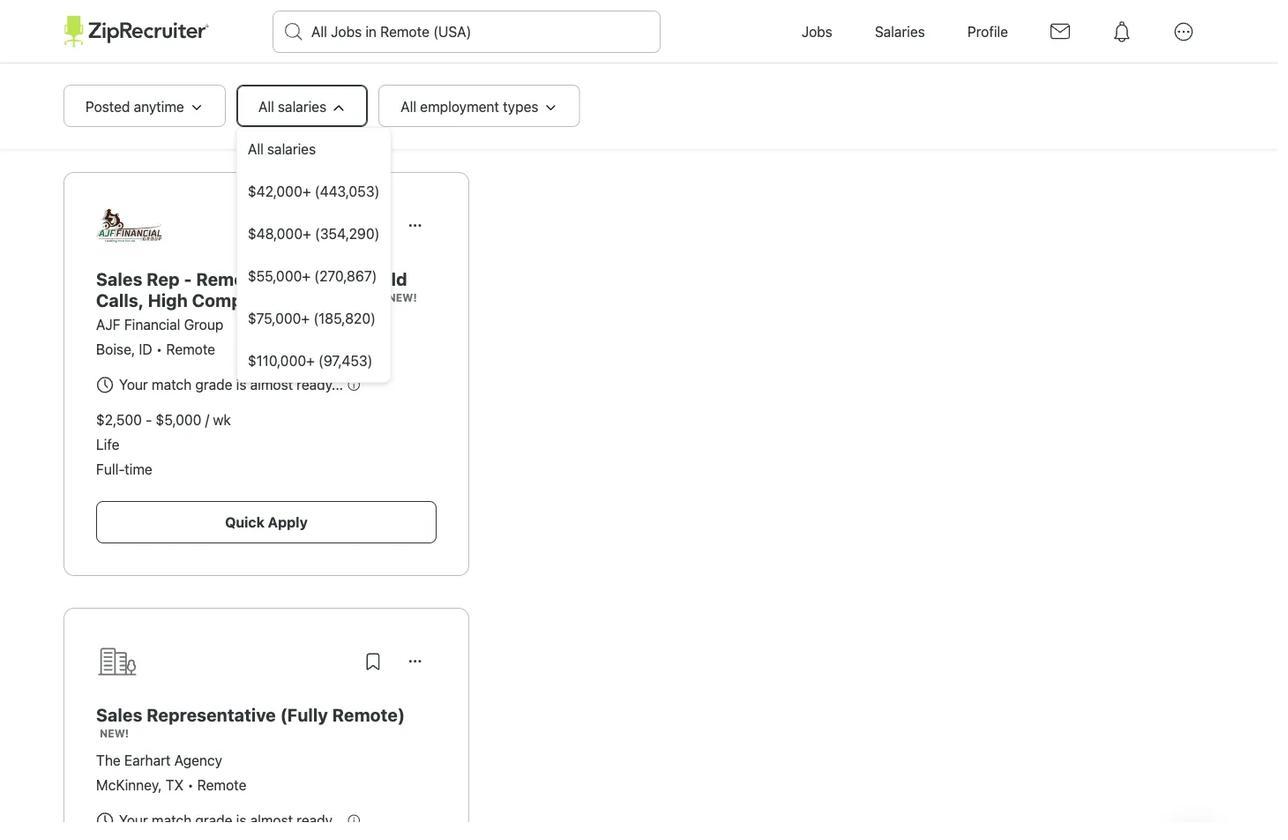 Task type: locate. For each thing, give the bounding box(es) containing it.
comp,
[[192, 289, 248, 310]]

- inside 'sales rep - remote, no exp, no cold calls, high comp, training, bonus'
[[184, 268, 192, 289]]

1 vertical spatial all salaries
[[248, 141, 316, 158]]

all jobs 563,757 jobs found in remote (usa)
[[64, 96, 297, 149]]

jobs
[[99, 96, 148, 125], [120, 132, 147, 149]]

remote inside 'the earhart agency mckinney, tx • remote'
[[197, 777, 247, 794]]

1 vertical spatial jobs
[[120, 132, 147, 149]]

None button
[[394, 205, 437, 247], [394, 641, 437, 683], [394, 205, 437, 247], [394, 641, 437, 683]]

1 vertical spatial save job for later image
[[363, 651, 384, 672]]

remote inside all jobs 563,757 jobs found in remote (usa)
[[206, 132, 255, 149]]

your match grade is almost ready...
[[119, 376, 343, 393]]

new! up 'the'
[[100, 727, 129, 739]]

profile link
[[947, 0, 1030, 64]]

posted anytime
[[86, 98, 184, 115]]

remote right 'in'
[[206, 132, 255, 149]]

remote inside ajf financial group boise, id • remote
[[166, 341, 215, 358]]

• right id at top
[[156, 341, 163, 358]]

quick apply
[[225, 514, 308, 531]]

sales inside 'sales rep - remote, no exp, no cold calls, high comp, training, bonus'
[[96, 268, 143, 289]]

sales up calls, on the top left of page
[[96, 268, 143, 289]]

salaries for salaries
[[267, 141, 316, 158]]

$5,000
[[156, 412, 202, 428]]

no up training,
[[271, 268, 295, 289]]

types
[[503, 98, 539, 115]]

1 vertical spatial -
[[146, 412, 152, 428]]

2 save job for later image from the top
[[363, 651, 384, 672]]

0 vertical spatial sales
[[96, 268, 143, 289]]

all up the (usa)
[[258, 98, 274, 115]]

financial
[[124, 316, 180, 333]]

ajf financial group boise, id • remote
[[96, 316, 224, 358]]

1 horizontal spatial no
[[340, 268, 364, 289]]

all salaries inside button
[[248, 141, 316, 158]]

all for all salaries button
[[248, 141, 264, 158]]

sales
[[96, 268, 143, 289], [96, 704, 143, 725]]

salaries up $42,000+
[[267, 141, 316, 158]]

$48,000+
[[248, 225, 311, 242]]

0 vertical spatial all salaries
[[258, 98, 327, 115]]

•
[[156, 341, 163, 358], [187, 777, 194, 794]]

new! down cold
[[388, 291, 417, 304]]

• inside ajf financial group boise, id • remote
[[156, 341, 163, 358]]

remote down the group
[[166, 341, 215, 358]]

1 vertical spatial sales
[[96, 704, 143, 725]]

ziprecruiter image
[[64, 16, 209, 48]]

remote)
[[332, 704, 405, 725]]

all salaries up the (usa)
[[258, 98, 327, 115]]

(fully
[[280, 704, 328, 725]]

- right rep
[[184, 268, 192, 289]]

the
[[96, 752, 121, 769]]

rep
[[147, 268, 180, 289]]

apply
[[268, 514, 308, 531]]

$48,000+ (354,290)
[[248, 225, 380, 242]]

(443,053)
[[315, 183, 380, 200]]

profile
[[968, 23, 1009, 40]]

all up $42,000+
[[248, 141, 264, 158]]

ready...
[[297, 376, 343, 393]]

high
[[148, 289, 188, 310]]

all inside button
[[248, 141, 264, 158]]

• for sales representative (fully remote)
[[187, 777, 194, 794]]

training,
[[252, 289, 327, 310]]

time
[[125, 461, 153, 478]]

anytime
[[134, 98, 184, 115]]

2 vertical spatial remote
[[197, 777, 247, 794]]

0 horizontal spatial new!
[[100, 727, 129, 739]]

• right tx
[[187, 777, 194, 794]]

all salaries up $42,000+
[[248, 141, 316, 158]]

jobs link
[[781, 0, 854, 64]]

all salaries inside popup button
[[258, 98, 327, 115]]

salaries inside button
[[267, 141, 316, 158]]

save job for later image for sales representative (fully remote)
[[363, 651, 384, 672]]

employment
[[420, 98, 499, 115]]

all left employment
[[401, 98, 417, 115]]

1 vertical spatial •
[[187, 777, 194, 794]]

sales inside sales representative (fully remote) new!
[[96, 704, 143, 725]]

all salaries
[[258, 98, 327, 115], [248, 141, 316, 158]]

1 horizontal spatial -
[[184, 268, 192, 289]]

in
[[191, 132, 202, 149]]

all salaries button
[[237, 128, 390, 170]]

salaries inside popup button
[[278, 98, 327, 115]]

the earhart agency link
[[96, 752, 222, 769]]

all up 563,757
[[64, 96, 94, 125]]

all
[[64, 96, 94, 125], [258, 98, 274, 115], [401, 98, 417, 115], [248, 141, 264, 158]]

$2,500 - $5,000 / wk life full-time
[[96, 412, 231, 478]]

remote
[[206, 132, 255, 149], [166, 341, 215, 358], [197, 777, 247, 794]]

salaries for anytime
[[278, 98, 327, 115]]

0 vertical spatial salaries
[[278, 98, 327, 115]]

salaries up the (usa)
[[278, 98, 327, 115]]

1 vertical spatial salaries
[[267, 141, 316, 158]]

new!
[[388, 291, 417, 304], [100, 727, 129, 739]]

1 horizontal spatial •
[[187, 777, 194, 794]]

is
[[236, 376, 247, 393]]

0 vertical spatial •
[[156, 341, 163, 358]]

-
[[184, 268, 192, 289], [146, 412, 152, 428]]

0 vertical spatial jobs
[[99, 96, 148, 125]]

posted anytime button
[[64, 85, 226, 127]]

no
[[271, 268, 295, 289], [340, 268, 364, 289]]

1 sales from the top
[[96, 268, 143, 289]]

0 horizontal spatial no
[[271, 268, 295, 289]]

- left $5,000
[[146, 412, 152, 428]]

1 vertical spatial remote
[[166, 341, 215, 358]]

$75,000+ (185,820)
[[248, 310, 376, 327]]

(97,453)
[[319, 353, 373, 369]]

0 vertical spatial new!
[[388, 291, 417, 304]]

$110,000+
[[248, 353, 315, 369]]

all salaries for anytime
[[258, 98, 327, 115]]

salaries
[[278, 98, 327, 115], [267, 141, 316, 158]]

save job for later image up remote)
[[363, 651, 384, 672]]

0 vertical spatial save job for later image
[[363, 215, 384, 236]]

jobs up 563,757
[[99, 96, 148, 125]]

$55,000+
[[248, 268, 311, 285]]

agency
[[174, 752, 222, 769]]

all employment types
[[401, 98, 539, 115]]

jobs down posted anytime
[[120, 132, 147, 149]]

2 sales from the top
[[96, 704, 143, 725]]

calls,
[[96, 289, 144, 310]]

sales up 'the'
[[96, 704, 143, 725]]

remote for financial
[[166, 341, 215, 358]]

save job for later image down (443,053)
[[363, 215, 384, 236]]

sales rep - remote, no exp, no cold calls, high comp, training, bonus image
[[96, 205, 168, 247]]

1 vertical spatial new!
[[100, 727, 129, 739]]

all for all employment types popup button
[[401, 98, 417, 115]]

save job for later image
[[363, 215, 384, 236], [363, 651, 384, 672]]

life
[[96, 436, 119, 453]]

save job for later image for sales rep - remote, no exp, no cold calls, high comp, training, bonus
[[363, 215, 384, 236]]

0 horizontal spatial -
[[146, 412, 152, 428]]

0 vertical spatial remote
[[206, 132, 255, 149]]

• for sales rep - remote, no exp, no cold calls, high comp, training, bonus
[[156, 341, 163, 358]]

1 save job for later image from the top
[[363, 215, 384, 236]]

remote down agency
[[197, 777, 247, 794]]

0 vertical spatial -
[[184, 268, 192, 289]]

• inside 'the earhart agency mckinney, tx • remote'
[[187, 777, 194, 794]]

$110,000+ (97,453)
[[248, 353, 373, 369]]

0 horizontal spatial •
[[156, 341, 163, 358]]

quick apply button
[[96, 501, 437, 544]]

$110,000+ (97,453) button
[[237, 340, 390, 382]]

no up bonus
[[340, 268, 364, 289]]



Task type: describe. For each thing, give the bounding box(es) containing it.
1 no from the left
[[271, 268, 295, 289]]

sales for sales rep - remote, no exp, no cold calls, high comp, training, bonus
[[96, 268, 143, 289]]

1 horizontal spatial new!
[[388, 291, 417, 304]]

all for all salaries popup button
[[258, 98, 274, 115]]

(usa)
[[259, 132, 297, 149]]

(270,867)
[[314, 268, 377, 285]]

mckinney, tx link
[[96, 777, 184, 794]]

almost
[[250, 376, 293, 393]]

$55,000+ (270,867) button
[[237, 255, 390, 297]]

representative
[[147, 704, 276, 725]]

boise, id link
[[96, 341, 152, 358]]

new! inside sales representative (fully remote) new!
[[100, 727, 129, 739]]

mckinney,
[[96, 777, 162, 794]]

cold
[[368, 268, 408, 289]]

all inside all jobs 563,757 jobs found in remote (usa)
[[64, 96, 94, 125]]

$42,000+ (443,053)
[[248, 183, 380, 200]]

wk
[[213, 412, 231, 428]]

all salaries for salaries
[[248, 141, 316, 158]]

$75,000+
[[248, 310, 310, 327]]

menu image
[[1164, 11, 1204, 52]]

boise,
[[96, 341, 135, 358]]

earhart
[[124, 752, 171, 769]]

563,757
[[64, 132, 116, 149]]

all employment types button
[[379, 85, 580, 127]]

$48,000+ (354,290) button
[[237, 213, 390, 255]]

ajf financial group link
[[96, 316, 224, 333]]

remote for earhart
[[197, 777, 247, 794]]

sales rep - remote, no exp, no cold calls, high comp, training, bonus
[[96, 268, 408, 310]]

remote,
[[196, 268, 267, 289]]

group
[[184, 316, 224, 333]]

remote for jobs
[[206, 132, 255, 149]]

bonus
[[331, 289, 384, 310]]

salaries link
[[854, 0, 947, 64]]

posted
[[86, 98, 130, 115]]

all salaries button
[[236, 85, 368, 127]]

$42,000+ (443,053) button
[[237, 170, 390, 213]]

exp,
[[299, 268, 336, 289]]

$42,000+
[[248, 183, 311, 200]]

grade
[[195, 376, 233, 393]]

ajf
[[96, 316, 121, 333]]

notifications image
[[1102, 11, 1143, 52]]

sales representative (fully remote) new!
[[96, 704, 405, 739]]

quick
[[225, 514, 265, 531]]

Search job title or keyword search field
[[274, 11, 660, 52]]

your match grade is almost ready... button
[[94, 371, 361, 399]]

match
[[152, 376, 192, 393]]

jobs
[[802, 23, 833, 40]]

- inside $2,500 - $5,000 / wk life full-time
[[146, 412, 152, 428]]

sales for sales representative (fully remote) new!
[[96, 704, 143, 725]]

(185,820)
[[314, 310, 376, 327]]

main element
[[64, 0, 1215, 64]]

(354,290)
[[315, 225, 380, 242]]

$75,000+ (185,820) button
[[237, 297, 390, 340]]

id
[[139, 341, 152, 358]]

salaries
[[875, 23, 925, 40]]

/
[[205, 412, 209, 428]]

2 no from the left
[[340, 268, 364, 289]]

your
[[119, 376, 148, 393]]

full-
[[96, 461, 125, 478]]

the earhart agency mckinney, tx • remote
[[96, 752, 247, 794]]

found
[[150, 132, 187, 149]]

$55,000+ (270,867)
[[248, 268, 377, 285]]

$2,500
[[96, 412, 142, 428]]

tx
[[166, 777, 184, 794]]



Task type: vqa. For each thing, say whether or not it's contained in the screenshot.
$48,000+ (354,290)
yes



